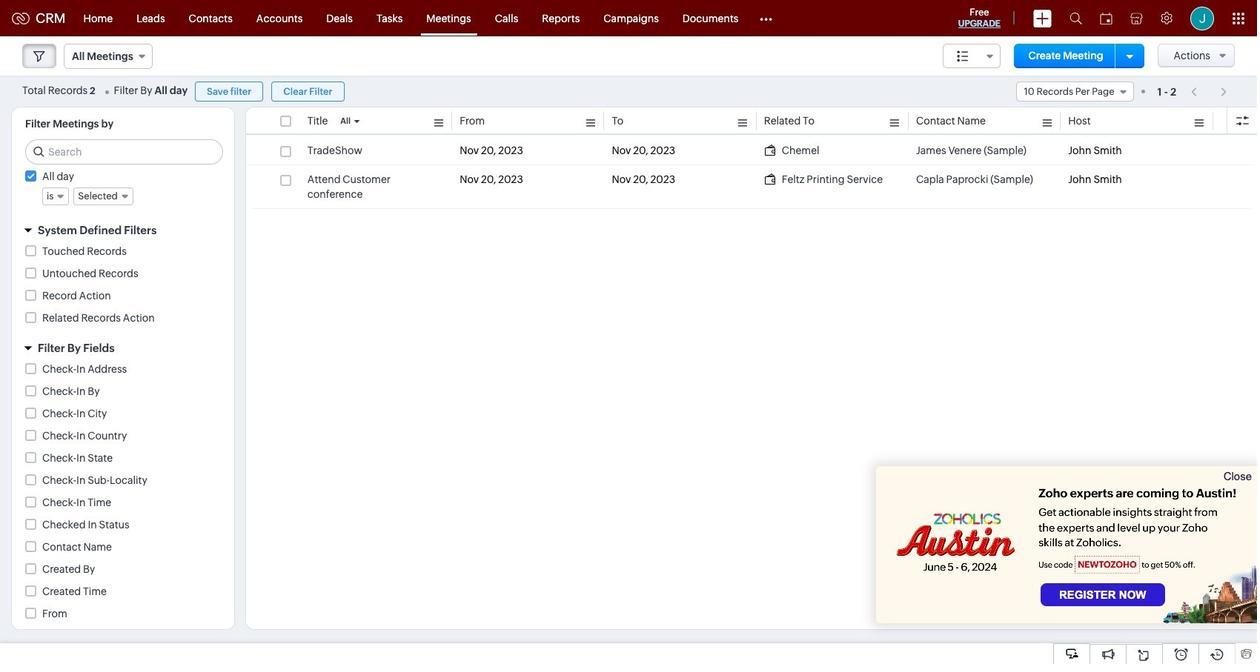 Task type: locate. For each thing, give the bounding box(es) containing it.
search element
[[1061, 0, 1092, 36]]

size image
[[957, 50, 969, 63]]

None field
[[64, 44, 153, 69], [943, 44, 1001, 68], [1016, 82, 1134, 102], [42, 188, 69, 205], [74, 188, 133, 205], [64, 44, 153, 69], [1016, 82, 1134, 102], [42, 188, 69, 205], [74, 188, 133, 205]]

create menu element
[[1025, 0, 1061, 36]]

none field size
[[943, 44, 1001, 68]]

Search text field
[[26, 140, 223, 164]]

calendar image
[[1101, 12, 1113, 24]]

search image
[[1070, 12, 1083, 24]]

profile element
[[1182, 0, 1224, 36]]

Other Modules field
[[751, 6, 783, 30]]

row group
[[246, 136, 1254, 209]]

navigation
[[1185, 81, 1236, 102]]



Task type: describe. For each thing, give the bounding box(es) containing it.
create menu image
[[1034, 9, 1052, 27]]

logo image
[[12, 12, 30, 24]]

profile image
[[1191, 6, 1215, 30]]



Task type: vqa. For each thing, say whether or not it's contained in the screenshot.
the No Data Found
no



